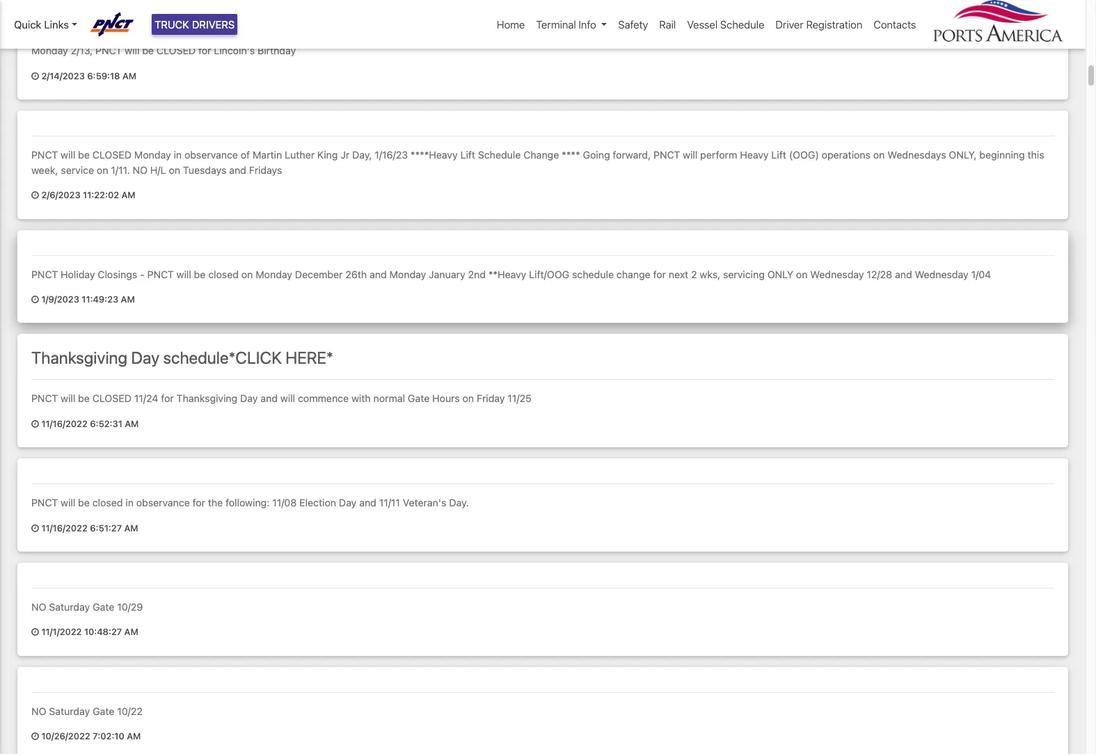 Task type: vqa. For each thing, say whether or not it's contained in the screenshot.
339E
no



Task type: describe. For each thing, give the bounding box(es) containing it.
the
[[208, 497, 223, 509]]

(oog)
[[789, 149, 819, 161]]

am right the 6:52:31
[[125, 419, 139, 429]]

clock o image for pnct holiday closings -  pnct will be closed on monday  december 26th and monday january 2nd **heavy lift/oog schedule change for next 2 wks, servicing only on wednesday 12/28 and wednesday 1/04
[[31, 296, 39, 305]]

service
[[61, 164, 94, 176]]

11/16/2022 6:52:31 am
[[39, 419, 139, 429]]

hours
[[432, 393, 460, 404]]

pnct up 1/9/2023 at left top
[[31, 268, 58, 280]]

1/9/2023
[[41, 295, 79, 305]]

10/22
[[117, 705, 143, 717]]

-
[[140, 268, 145, 280]]

will left perform
[[683, 149, 698, 161]]

monday down quick links link
[[31, 45, 68, 57]]

vessel
[[687, 18, 718, 31]]

contacts link
[[868, 11, 922, 38]]

****heavy
[[411, 149, 458, 161]]

going
[[583, 149, 610, 161]]

11/08
[[272, 497, 297, 509]]

closed for monday
[[92, 149, 132, 161]]

and left 11/11
[[359, 497, 376, 509]]

no for no saturday gate 10/29
[[31, 601, 46, 613]]

truck drivers
[[155, 18, 235, 31]]

veteran's
[[403, 497, 446, 509]]

clock o image for monday 2/13, pnct will be closed for lincoln's birthday
[[31, 72, 39, 81]]

11:49:23
[[82, 295, 118, 305]]

truck
[[155, 18, 189, 31]]

truck drivers link
[[152, 14, 238, 35]]

wednesdays
[[888, 149, 946, 161]]

pnct right "-"
[[147, 268, 174, 280]]

thanksgiving day schedule*click here*
[[31, 348, 333, 368]]

am for closed
[[121, 190, 135, 201]]

driver registration link
[[770, 11, 868, 38]]

and inside pnct will be closed monday in observance of  martin luther king jr day, 1/16/23  ****heavy lift schedule change **** going forward, pnct will perform heavy lift (oog) operations on wednesdays only, beginning this week, service on 1/11. no h/l on tuesdays and fridays
[[229, 164, 246, 176]]

clock o image for pnct will be closed monday in observance of  martin luther king jr day, 1/16/23  ****heavy lift schedule change **** going forward, pnct will perform heavy lift (oog) operations on wednesdays only, beginning this week, service on 1/11. no h/l on tuesdays and fridays
[[31, 192, 39, 201]]

holiday
[[61, 268, 95, 280]]

11/16/2022 6:51:27 am
[[39, 523, 138, 534]]

no saturday gate 10/29
[[31, 601, 143, 613]]

6:51:27
[[90, 523, 122, 534]]

am for will
[[122, 71, 136, 81]]

1 vertical spatial observance
[[136, 497, 190, 509]]

closings
[[98, 268, 137, 280]]

december
[[295, 268, 343, 280]]

only
[[768, 268, 794, 280]]

2 lift from the left
[[772, 149, 786, 161]]

and right "26th"
[[370, 268, 387, 280]]

be right "-"
[[194, 268, 206, 280]]

contacts
[[874, 18, 916, 31]]

driver
[[776, 18, 804, 31]]

for left the
[[193, 497, 205, 509]]

10/26/2022 7:02:10 am
[[39, 732, 141, 742]]

be for for
[[78, 393, 90, 404]]

**heavy
[[488, 268, 526, 280]]

quick
[[14, 18, 41, 31]]

11/16/2022 for 6:51:27
[[41, 523, 88, 534]]

pnct right forward, on the top right of the page
[[654, 149, 680, 161]]

6:52:31
[[90, 419, 122, 429]]

links
[[44, 18, 69, 31]]

in inside pnct will be closed monday in observance of  martin luther king jr day, 1/16/23  ****heavy lift schedule change **** going forward, pnct will perform heavy lift (oog) operations on wednesdays only, beginning this week, service on 1/11. no h/l on tuesdays and fridays
[[174, 149, 182, 161]]

pnct will be closed 11/24 for thanksgiving day  and will commence with normal gate hours on friday 11/25
[[31, 393, 532, 404]]

monday 2/13, pnct will be closed for lincoln's birthday
[[31, 45, 296, 57]]

next
[[669, 268, 689, 280]]

1 vertical spatial day
[[240, 393, 258, 404]]

gate for 10/29
[[93, 601, 114, 613]]

1/9/2023 11:49:23 am
[[39, 295, 135, 305]]

11/16/2022 for 6:52:31
[[41, 419, 88, 429]]

january
[[429, 268, 465, 280]]

pnct holiday closings -  pnct will be closed on monday  december 26th and monday january 2nd **heavy lift/oog schedule change for next 2 wks, servicing only on wednesday 12/28 and wednesday 1/04
[[31, 268, 991, 280]]

and left commence
[[261, 393, 278, 404]]

0 vertical spatial thanksgiving
[[31, 348, 127, 368]]

normal
[[373, 393, 405, 404]]

am for 10/29
[[124, 627, 138, 638]]

11/1/2022
[[41, 627, 82, 638]]

will up 11/16/2022 6:52:31 am
[[61, 393, 75, 404]]

vessel schedule link
[[682, 11, 770, 38]]

1 vertical spatial in
[[126, 497, 134, 509]]

monday inside pnct will be closed monday in observance of  martin luther king jr day, 1/16/23  ****heavy lift schedule change **** going forward, pnct will perform heavy lift (oog) operations on wednesdays only, beginning this week, service on 1/11. no h/l on tuesdays and fridays
[[134, 149, 171, 161]]

with
[[351, 393, 371, 404]]

26th
[[345, 268, 367, 280]]

pnct will be closed monday in observance of  martin luther king jr day, 1/16/23  ****heavy lift schedule change **** going forward, pnct will perform heavy lift (oog) operations on wednesdays only, beginning this week, service on 1/11. no h/l on tuesdays and fridays
[[31, 149, 1045, 176]]

no saturday gate 10/22
[[31, 705, 143, 717]]

11:22:02
[[83, 190, 119, 201]]

10:48:27
[[84, 627, 122, 638]]

2nd
[[468, 268, 486, 280]]

be for in
[[78, 149, 90, 161]]

saturday for no saturday gate 10/29
[[49, 601, 90, 613]]

pnct will be closed in observance for the following:  11/08 election day and 11/11 veteran's day.
[[31, 497, 469, 509]]

terminal
[[536, 18, 576, 31]]

monday left january
[[389, 268, 426, 280]]

fridays
[[249, 164, 282, 176]]

2/6/2023
[[41, 190, 80, 201]]

tuesdays
[[183, 164, 226, 176]]

commence
[[298, 393, 349, 404]]

terminal info
[[536, 18, 596, 31]]

friday
[[477, 393, 505, 404]]

2/14/2023 6:59:18 am
[[39, 71, 136, 81]]

1 wednesday from the left
[[810, 268, 864, 280]]

quick links link
[[14, 17, 77, 32]]



Task type: locate. For each thing, give the bounding box(es) containing it.
0 vertical spatial no
[[133, 164, 148, 176]]

no left the h/l
[[133, 164, 148, 176]]

am down closings
[[121, 295, 135, 305]]

3 clock o image from the top
[[31, 296, 39, 305]]

1 horizontal spatial schedule
[[720, 18, 765, 31]]

wednesday left 12/28
[[810, 268, 864, 280]]

will left commence
[[280, 393, 295, 404]]

closed up the 6:52:31
[[92, 393, 132, 404]]

lift right heavy
[[772, 149, 786, 161]]

0 horizontal spatial in
[[126, 497, 134, 509]]

be for observance
[[78, 497, 90, 509]]

h/l
[[150, 164, 166, 176]]

0 horizontal spatial day
[[131, 348, 160, 368]]

7:02:10
[[93, 732, 124, 742]]

day
[[131, 348, 160, 368], [240, 393, 258, 404], [339, 497, 357, 509]]

observance up tuesdays
[[184, 149, 238, 161]]

day down schedule*click
[[240, 393, 258, 404]]

1 horizontal spatial thanksgiving
[[176, 393, 238, 404]]

wks,
[[700, 268, 721, 280]]

0 vertical spatial 11/16/2022
[[41, 419, 88, 429]]

0 horizontal spatial thanksgiving
[[31, 348, 127, 368]]

gate left hours
[[408, 393, 430, 404]]

clock o image
[[31, 72, 39, 81], [31, 192, 39, 201], [31, 296, 39, 305], [31, 525, 39, 533], [31, 629, 39, 638]]

10/26/2022
[[41, 732, 90, 742]]

schedule
[[572, 268, 614, 280]]

safety
[[618, 18, 648, 31]]

be up '11/16/2022 6:51:27 am'
[[78, 497, 90, 509]]

wednesday
[[810, 268, 864, 280], [915, 268, 969, 280]]

following:
[[226, 497, 270, 509]]

and
[[229, 164, 246, 176], [370, 268, 387, 280], [895, 268, 912, 280], [261, 393, 278, 404], [359, 497, 376, 509]]

schedule right 'vessel'
[[720, 18, 765, 31]]

wednesday left "1/04"
[[915, 268, 969, 280]]

be up 11/16/2022 6:52:31 am
[[78, 393, 90, 404]]

safety link
[[613, 11, 654, 38]]

clock o image
[[31, 420, 39, 429], [31, 733, 39, 742]]

saturday for no saturday gate 10/22
[[49, 705, 90, 717]]

4 clock o image from the top
[[31, 525, 39, 533]]

closed up 1/11.
[[92, 149, 132, 161]]

and down of
[[229, 164, 246, 176]]

be inside pnct will be closed monday in observance of  martin luther king jr day, 1/16/23  ****heavy lift schedule change **** going forward, pnct will perform heavy lift (oog) operations on wednesdays only, beginning this week, service on 1/11. no h/l on tuesdays and fridays
[[78, 149, 90, 161]]

1 vertical spatial gate
[[93, 601, 114, 613]]

am
[[122, 71, 136, 81], [121, 190, 135, 201], [121, 295, 135, 305], [125, 419, 139, 429], [124, 523, 138, 534], [124, 627, 138, 638], [127, 732, 141, 742]]

0 horizontal spatial closed
[[92, 497, 123, 509]]

pnct up 6:59:18
[[95, 45, 122, 57]]

1 vertical spatial saturday
[[49, 705, 90, 717]]

0 vertical spatial closed
[[157, 45, 196, 57]]

5 clock o image from the top
[[31, 629, 39, 638]]

11/1/2022 10:48:27 am
[[39, 627, 138, 638]]

0 vertical spatial observance
[[184, 149, 238, 161]]

saturday up 10/26/2022
[[49, 705, 90, 717]]

1 horizontal spatial day
[[240, 393, 258, 404]]

2 vertical spatial no
[[31, 705, 46, 717]]

change
[[524, 149, 559, 161]]

will up '11/16/2022 6:51:27 am'
[[61, 497, 75, 509]]

will right "-"
[[176, 268, 191, 280]]

2 11/16/2022 from the top
[[41, 523, 88, 534]]

saturday
[[49, 601, 90, 613], [49, 705, 90, 717]]

in up '11/16/2022 6:51:27 am'
[[126, 497, 134, 509]]

schedule
[[720, 18, 765, 31], [478, 149, 521, 161]]

0 vertical spatial day
[[131, 348, 160, 368]]

week,
[[31, 164, 58, 176]]

2 saturday from the top
[[49, 705, 90, 717]]

closed for 11/24
[[92, 393, 132, 404]]

gate up 10:48:27
[[93, 601, 114, 613]]

only,
[[949, 149, 977, 161]]

monday left "december"
[[256, 268, 292, 280]]

12/28
[[867, 268, 892, 280]]

2 wednesday from the left
[[915, 268, 969, 280]]

6:59:18
[[87, 71, 120, 81]]

day,
[[352, 149, 372, 161]]

for left next
[[653, 268, 666, 280]]

pnct up 'week,'
[[31, 149, 58, 161]]

driver registration
[[776, 18, 863, 31]]

1 vertical spatial schedule
[[478, 149, 521, 161]]

gate up 7:02:10
[[93, 705, 114, 717]]

clock o image for 11/16/2022 6:52:31 am
[[31, 420, 39, 429]]

11/16/2022 left the 6:52:31
[[41, 419, 88, 429]]

no inside pnct will be closed monday in observance of  martin luther king jr day, 1/16/23  ****heavy lift schedule change **** going forward, pnct will perform heavy lift (oog) operations on wednesdays only, beginning this week, service on 1/11. no h/l on tuesdays and fridays
[[133, 164, 148, 176]]

am for closed
[[124, 523, 138, 534]]

be up service
[[78, 149, 90, 161]]

am right 6:51:27
[[124, 523, 138, 534]]

1/04
[[971, 268, 991, 280]]

1 clock o image from the top
[[31, 420, 39, 429]]

lincoln's
[[214, 45, 255, 57]]

closed down truck
[[157, 45, 196, 57]]

schedule*click
[[163, 348, 282, 368]]

lift/oog
[[529, 268, 570, 280]]

am right 6:59:18
[[122, 71, 136, 81]]

1 vertical spatial 11/16/2022
[[41, 523, 88, 534]]

0 vertical spatial closed
[[208, 268, 239, 280]]

rail
[[659, 18, 676, 31]]

will up service
[[61, 149, 75, 161]]

11/16/2022 left 6:51:27
[[41, 523, 88, 534]]

terminal info link
[[531, 11, 613, 38]]

1 horizontal spatial wednesday
[[915, 268, 969, 280]]

will
[[125, 45, 140, 57], [61, 149, 75, 161], [683, 149, 698, 161], [176, 268, 191, 280], [61, 393, 75, 404], [280, 393, 295, 404], [61, 497, 75, 509]]

no
[[133, 164, 148, 176], [31, 601, 46, 613], [31, 705, 46, 717]]

info
[[579, 18, 596, 31]]

on
[[873, 149, 885, 161], [97, 164, 108, 176], [169, 164, 180, 176], [241, 268, 253, 280], [796, 268, 808, 280], [463, 393, 474, 404]]

schedule inside vessel schedule link
[[720, 18, 765, 31]]

and right 12/28
[[895, 268, 912, 280]]

day.
[[449, 497, 469, 509]]

1/16/23
[[375, 149, 408, 161]]

clock o image for pnct will be closed in observance for the following:  11/08 election day and 11/11 veteran's day.
[[31, 525, 39, 533]]

operations
[[822, 149, 871, 161]]

birthday
[[258, 45, 296, 57]]

0 vertical spatial schedule
[[720, 18, 765, 31]]

2/13,
[[71, 45, 93, 57]]

am down 1/11.
[[121, 190, 135, 201]]

2 vertical spatial gate
[[93, 705, 114, 717]]

2/14/2023
[[41, 71, 85, 81]]

0 horizontal spatial wednesday
[[810, 268, 864, 280]]

registration
[[806, 18, 863, 31]]

for down drivers
[[198, 45, 211, 57]]

1 vertical spatial closed
[[92, 497, 123, 509]]

observance inside pnct will be closed monday in observance of  martin luther king jr day, 1/16/23  ****heavy lift schedule change **** going forward, pnct will perform heavy lift (oog) operations on wednesdays only, beginning this week, service on 1/11. no h/l on tuesdays and fridays
[[184, 149, 238, 161]]

am down 10/29
[[124, 627, 138, 638]]

11/24
[[134, 393, 158, 404]]

1/11.
[[111, 164, 130, 176]]

2 clock o image from the top
[[31, 733, 39, 742]]

11/25
[[508, 393, 532, 404]]

11/11
[[379, 497, 400, 509]]

1 clock o image from the top
[[31, 72, 39, 81]]

0 vertical spatial clock o image
[[31, 420, 39, 429]]

forward,
[[613, 149, 651, 161]]

clock o image for no saturday gate 10/29
[[31, 629, 39, 638]]

am for -
[[121, 295, 135, 305]]

will right 2/13,
[[125, 45, 140, 57]]

servicing
[[723, 268, 765, 280]]

observance left the
[[136, 497, 190, 509]]

1 horizontal spatial in
[[174, 149, 182, 161]]

home
[[497, 18, 525, 31]]

heavy
[[740, 149, 769, 161]]

in left of
[[174, 149, 182, 161]]

thanksgiving down schedule*click
[[176, 393, 238, 404]]

thanksgiving
[[31, 348, 127, 368], [176, 393, 238, 404]]

no up "11/1/2022"
[[31, 601, 46, 613]]

day right election
[[339, 497, 357, 509]]

no up 10/26/2022
[[31, 705, 46, 717]]

jr
[[341, 149, 350, 161]]

pnct up 11/16/2022 6:52:31 am
[[31, 393, 58, 404]]

gate for 10/22
[[93, 705, 114, 717]]

thanksgiving down 1/9/2023 11:49:23 am on the top left of page
[[31, 348, 127, 368]]

1 vertical spatial clock o image
[[31, 733, 39, 742]]

of
[[241, 149, 250, 161]]

beginning
[[980, 149, 1025, 161]]

11/16/2022
[[41, 419, 88, 429], [41, 523, 88, 534]]

am right 7:02:10
[[127, 732, 141, 742]]

quick links
[[14, 18, 69, 31]]

here*
[[286, 348, 333, 368]]

0 vertical spatial gate
[[408, 393, 430, 404]]

1 vertical spatial no
[[31, 601, 46, 613]]

10/29
[[117, 601, 143, 613]]

monday
[[31, 45, 68, 57], [134, 149, 171, 161], [256, 268, 292, 280], [389, 268, 426, 280]]

2 horizontal spatial day
[[339, 497, 357, 509]]

home link
[[491, 11, 531, 38]]

change
[[617, 268, 651, 280]]

be down truck drivers "link"
[[142, 45, 154, 57]]

schedule inside pnct will be closed monday in observance of  martin luther king jr day, 1/16/23  ****heavy lift schedule change **** going forward, pnct will perform heavy lift (oog) operations on wednesdays only, beginning this week, service on 1/11. no h/l on tuesdays and fridays
[[478, 149, 521, 161]]

1 horizontal spatial lift
[[772, 149, 786, 161]]

1 vertical spatial closed
[[92, 149, 132, 161]]

0 vertical spatial saturday
[[49, 601, 90, 613]]

closed
[[208, 268, 239, 280], [92, 497, 123, 509]]

monday up the h/l
[[134, 149, 171, 161]]

1 saturday from the top
[[49, 601, 90, 613]]

lift
[[460, 149, 475, 161], [772, 149, 786, 161]]

schedule left change
[[478, 149, 521, 161]]

2/6/2023 11:22:02 am
[[39, 190, 135, 201]]

for right 11/24
[[161, 393, 174, 404]]

day up 11/24
[[131, 348, 160, 368]]

pnct
[[95, 45, 122, 57], [31, 149, 58, 161], [654, 149, 680, 161], [31, 268, 58, 280], [147, 268, 174, 280], [31, 393, 58, 404], [31, 497, 58, 509]]

2 vertical spatial closed
[[92, 393, 132, 404]]

2
[[691, 268, 697, 280]]

pnct up '11/16/2022 6:51:27 am'
[[31, 497, 58, 509]]

1 horizontal spatial closed
[[208, 268, 239, 280]]

2 clock o image from the top
[[31, 192, 39, 201]]

perform
[[700, 149, 737, 161]]

clock o image for 10/26/2022 7:02:10 am
[[31, 733, 39, 742]]

1 vertical spatial thanksgiving
[[176, 393, 238, 404]]

no for no saturday gate 10/22
[[31, 705, 46, 717]]

1 11/16/2022 from the top
[[41, 419, 88, 429]]

closed inside pnct will be closed monday in observance of  martin luther king jr day, 1/16/23  ****heavy lift schedule change **** going forward, pnct will perform heavy lift (oog) operations on wednesdays only, beginning this week, service on 1/11. no h/l on tuesdays and fridays
[[92, 149, 132, 161]]

1 lift from the left
[[460, 149, 475, 161]]

election
[[299, 497, 336, 509]]

saturday up "11/1/2022"
[[49, 601, 90, 613]]

0 vertical spatial in
[[174, 149, 182, 161]]

lift right ****heavy
[[460, 149, 475, 161]]

0 horizontal spatial lift
[[460, 149, 475, 161]]

am for 10/22
[[127, 732, 141, 742]]

0 horizontal spatial schedule
[[478, 149, 521, 161]]

2 vertical spatial day
[[339, 497, 357, 509]]



